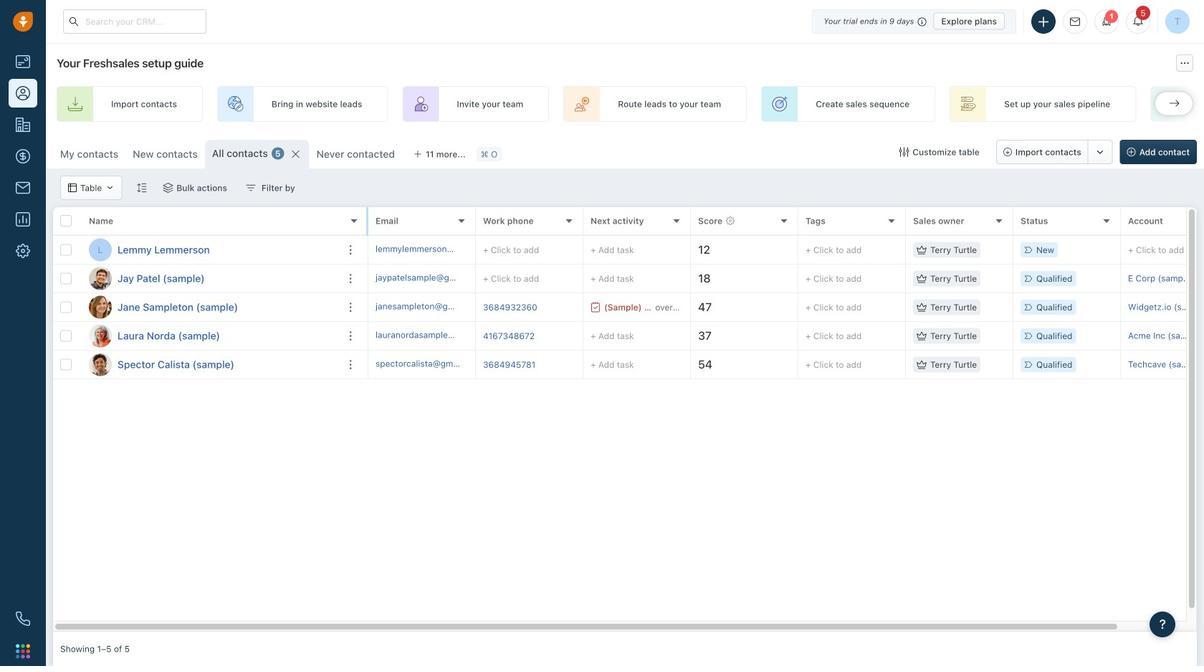 Task type: locate. For each thing, give the bounding box(es) containing it.
2 horizontal spatial container_wx8msf4aqz5i3rn1 image
[[899, 147, 910, 157]]

2 vertical spatial container_wx8msf4aqz5i3rn1 image
[[591, 302, 601, 312]]

2 row group from the left
[[369, 236, 1205, 379]]

grid
[[53, 207, 1205, 632]]

j image
[[89, 267, 112, 290], [89, 296, 112, 319]]

column header
[[82, 207, 369, 236]]

0 vertical spatial j image
[[89, 267, 112, 290]]

container_wx8msf4aqz5i3rn1 image
[[163, 183, 173, 193], [246, 183, 256, 193], [106, 184, 114, 192], [917, 245, 927, 255], [917, 274, 927, 284], [917, 302, 927, 312], [917, 331, 927, 341], [917, 360, 927, 370]]

0 horizontal spatial container_wx8msf4aqz5i3rn1 image
[[68, 184, 77, 192]]

Search your CRM... text field
[[63, 9, 207, 34]]

freshworks switcher image
[[16, 644, 30, 659]]

1 horizontal spatial container_wx8msf4aqz5i3rn1 image
[[591, 302, 601, 312]]

press space to select this row. row
[[53, 236, 369, 265], [369, 236, 1205, 265], [53, 265, 369, 293], [369, 265, 1205, 293], [53, 293, 369, 322], [369, 293, 1205, 322], [53, 322, 369, 351], [369, 322, 1205, 351], [53, 351, 369, 379], [369, 351, 1205, 379]]

1 vertical spatial j image
[[89, 296, 112, 319]]

row group
[[53, 236, 369, 379], [369, 236, 1205, 379]]

row
[[53, 207, 369, 236]]

group
[[997, 140, 1113, 164]]

1 vertical spatial container_wx8msf4aqz5i3rn1 image
[[68, 184, 77, 192]]

container_wx8msf4aqz5i3rn1 image
[[899, 147, 910, 157], [68, 184, 77, 192], [591, 302, 601, 312]]



Task type: vqa. For each thing, say whether or not it's contained in the screenshot.
Phone element
yes



Task type: describe. For each thing, give the bounding box(es) containing it.
1 row group from the left
[[53, 236, 369, 379]]

phone element
[[9, 605, 37, 633]]

2 j image from the top
[[89, 296, 112, 319]]

0 vertical spatial container_wx8msf4aqz5i3rn1 image
[[899, 147, 910, 157]]

style_myh0__igzzd8unmi image
[[136, 183, 146, 193]]

1 j image from the top
[[89, 267, 112, 290]]

s image
[[89, 353, 112, 376]]

phone image
[[16, 612, 30, 626]]

l image
[[89, 324, 112, 347]]

send email image
[[1071, 17, 1081, 26]]



